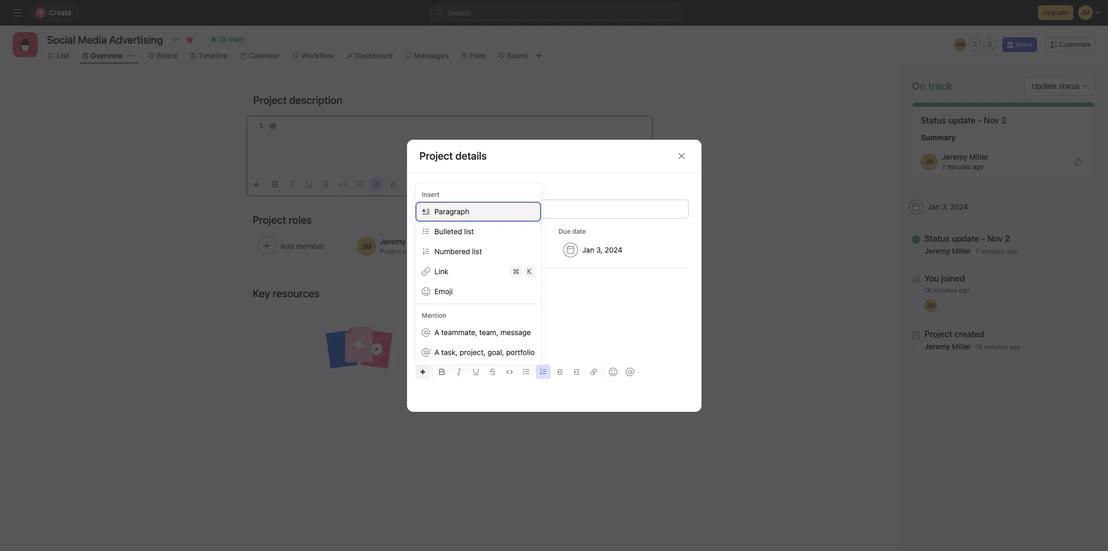 Task type: locate. For each thing, give the bounding box(es) containing it.
7 down summary
[[942, 163, 946, 171]]

0 vertical spatial miller
[[970, 153, 989, 161]]

0 horizontal spatial board link
[[148, 50, 177, 62]]

italics image
[[456, 369, 462, 375]]

bulleted list image right code image
[[523, 369, 529, 375]]

link image
[[590, 369, 597, 375]]

nov
[[988, 234, 1003, 244]]

0 vertical spatial @
[[270, 121, 278, 130]]

calendar
[[249, 51, 280, 60]]

@ inside the project details dialog
[[436, 308, 445, 317]]

align
[[407, 325, 424, 334]]

around
[[462, 325, 486, 334]]

bulleted
[[434, 227, 462, 236]]

shared
[[494, 325, 517, 334]]

1 vertical spatial bold image
[[439, 369, 445, 375]]

miller down "project created" in the bottom right of the page
[[952, 342, 971, 351]]

1 horizontal spatial brief
[[472, 358, 488, 367]]

overview
[[90, 51, 123, 60]]

1 vertical spatial jeremy
[[925, 247, 950, 256]]

18 down you
[[925, 287, 932, 295]]

strikethrough image
[[323, 181, 329, 188], [489, 369, 496, 375]]

-
[[978, 116, 982, 125], [982, 234, 985, 244]]

you joined 18 minutes ago
[[925, 274, 970, 295]]

list
[[57, 51, 69, 60]]

share
[[1015, 40, 1033, 48]]

Project description title text field
[[413, 281, 497, 299]]

jeremy down "project created" in the bottom right of the page
[[925, 342, 950, 351]]

bold image left italics icon
[[272, 181, 278, 188]]

brief
[[433, 337, 449, 346], [472, 358, 488, 367]]

workflow
[[301, 51, 334, 60]]

jeremy down summary
[[942, 153, 968, 161]]

a
[[488, 325, 492, 334], [557, 325, 561, 334]]

0 horizontal spatial @
[[270, 121, 278, 130]]

paragraph menu item
[[416, 202, 541, 222]]

1 vertical spatial numbered list image
[[540, 369, 546, 375]]

a teammate, team, message
[[434, 328, 531, 337]]

team,
[[479, 328, 498, 337]]

- inside latest status update element
[[978, 116, 982, 125]]

ago inside jeremy miller 7 minutes ago
[[973, 163, 984, 171]]

2 vertical spatial jeremy miller link
[[925, 342, 971, 351]]

2 board from the left
[[507, 51, 528, 60]]

messages
[[414, 51, 449, 60]]

0 vertical spatial list
[[464, 227, 474, 236]]

a for a teammate, team, message
[[434, 328, 439, 337]]

status update - nov 2 button
[[925, 234, 1017, 244]]

1 vertical spatial a
[[434, 348, 439, 357]]

strikethrough image right underline image
[[489, 369, 496, 375]]

date
[[572, 227, 586, 235]]

board link
[[148, 50, 177, 62], [499, 50, 528, 62]]

miller down status update - nov 2 button
[[952, 247, 971, 256]]

minutes down nov
[[981, 248, 1005, 256]]

resources.
[[504, 337, 540, 346]]

project up italics image on the bottom left
[[446, 358, 470, 367]]

0 horizontal spatial bulleted list image
[[356, 181, 363, 188]]

create
[[421, 358, 444, 367]]

numbered list image left decrease list indent icon
[[540, 369, 546, 375]]

jeremy miller link inside latest status update element
[[942, 153, 989, 161]]

minutes down "project created" in the bottom right of the page
[[984, 343, 1008, 351]]

board link right the files
[[499, 50, 528, 62]]

1 horizontal spatial board
[[507, 51, 528, 60]]

numbered list image
[[373, 181, 379, 188], [540, 369, 546, 375]]

a left the team in the bottom left of the page
[[434, 328, 439, 337]]

1 horizontal spatial bold image
[[439, 369, 445, 375]]

a up create
[[434, 348, 439, 357]]

joined
[[941, 274, 965, 283]]

bold image
[[272, 181, 278, 188], [439, 369, 445, 375]]

@ up your
[[436, 308, 445, 317]]

at mention image
[[626, 368, 634, 376]]

list
[[464, 227, 474, 236], [472, 247, 482, 256]]

decrease list indent image
[[557, 369, 563, 375]]

0 vertical spatial 7
[[942, 163, 946, 171]]

0 horizontal spatial increase list indent image
[[407, 181, 413, 188]]

jeremy miller link down summary
[[942, 153, 989, 161]]

1 vertical spatial bulleted list image
[[523, 369, 529, 375]]

list for bulleted list
[[464, 227, 474, 236]]

@
[[270, 121, 278, 130], [436, 308, 445, 317]]

increase list indent image right decrease list indent image
[[407, 181, 413, 188]]

status for status update - nov 2
[[921, 116, 946, 125]]

jm inside latest status update element
[[925, 158, 934, 166]]

1 vertical spatial toolbar
[[415, 360, 695, 379]]

0 vertical spatial increase list indent image
[[407, 181, 413, 188]]

1 horizontal spatial strikethrough image
[[489, 369, 496, 375]]

18
[[925, 287, 932, 295], [976, 343, 983, 351]]

brief inside align your team around a shared vision with a project brief and supporting resources.
[[433, 337, 449, 346]]

list link
[[48, 50, 69, 62]]

a right the with
[[557, 325, 561, 334]]

1 vertical spatial jm
[[925, 158, 934, 166]]

board
[[157, 51, 177, 60], [507, 51, 528, 60]]

0 vertical spatial 18
[[925, 287, 932, 295]]

status
[[921, 116, 946, 125], [925, 234, 950, 244]]

0 vertical spatial bold image
[[272, 181, 278, 188]]

toolbar
[[249, 173, 652, 192], [415, 360, 695, 379]]

0 horizontal spatial a
[[488, 325, 492, 334]]

at mention image
[[459, 180, 467, 189]]

list right numbered
[[472, 247, 482, 256]]

jeremy miller link for status
[[925, 247, 971, 256]]

toolbar down project details
[[249, 173, 652, 192]]

increase list indent image left link icon
[[574, 369, 580, 375]]

1 vertical spatial status
[[925, 234, 950, 244]]

1 horizontal spatial 18
[[976, 343, 983, 351]]

0 vertical spatial jeremy
[[942, 153, 968, 161]]

project inside button
[[446, 358, 470, 367]]

jeremy miller 7 minutes ago
[[942, 153, 989, 171]]

message
[[500, 328, 531, 337]]

1 horizontal spatial @
[[436, 308, 445, 317]]

1 vertical spatial miller
[[952, 247, 971, 256]]

1 vertical spatial increase list indent image
[[574, 369, 580, 375]]

minutes down you joined button
[[933, 287, 957, 295]]

1 vertical spatial update
[[952, 234, 979, 244]]

ago
[[973, 163, 984, 171], [1006, 248, 1017, 256], [959, 287, 970, 295], [1010, 343, 1021, 351]]

k
[[527, 268, 532, 276]]

1 vertical spatial jeremy miller link
[[925, 247, 971, 256]]

board link left the timeline link
[[148, 50, 177, 62]]

1 vertical spatial brief
[[472, 358, 488, 367]]

@ down project description text field
[[270, 121, 278, 130]]

timeline link
[[190, 50, 228, 62]]

board left the timeline link
[[157, 51, 177, 60]]

supporting
[[465, 337, 502, 346]]

increase list indent image
[[407, 181, 413, 188], [574, 369, 580, 375]]

0 vertical spatial bulleted list image
[[356, 181, 363, 188]]

- left nov
[[982, 234, 985, 244]]

jeremy miller link down status update - nov 2 button
[[925, 247, 971, 256]]

2 a from the top
[[434, 348, 439, 357]]

project inside align your team around a shared vision with a project brief and supporting resources.
[[407, 337, 431, 346]]

2 vertical spatial miller
[[952, 342, 971, 351]]

7 down status update - nov 2 button
[[976, 248, 979, 256]]

0 horizontal spatial project
[[407, 337, 431, 346]]

board right the files
[[507, 51, 528, 60]]

dashboard link
[[346, 50, 393, 62]]

1 board from the left
[[157, 51, 177, 60]]

1 horizontal spatial 7
[[976, 248, 979, 256]]

project down align
[[407, 337, 431, 346]]

miller down status update - nov 2 on the right top of the page
[[970, 153, 989, 161]]

list right bulleted
[[464, 227, 474, 236]]

0 vertical spatial -
[[978, 116, 982, 125]]

0 vertical spatial status
[[921, 116, 946, 125]]

0 horizontal spatial board
[[157, 51, 177, 60]]

status for status update - nov 2 jeremy miller 7 minutes ago
[[925, 234, 950, 244]]

portfolio
[[506, 348, 535, 357]]

0 horizontal spatial strikethrough image
[[323, 181, 329, 188]]

1 a from the top
[[434, 328, 439, 337]]

0 horizontal spatial numbered list image
[[373, 181, 379, 188]]

0 vertical spatial jeremy miller link
[[942, 153, 989, 161]]

numbered list image left decrease list indent image
[[373, 181, 379, 188]]

and
[[451, 337, 463, 346]]

update inside status update - nov 2 jeremy miller 7 minutes ago
[[952, 234, 979, 244]]

bulleted list image right code icon
[[356, 181, 363, 188]]

jeremy miller link down "project created" in the bottom right of the page
[[925, 342, 971, 351]]

a
[[434, 328, 439, 337], [434, 348, 439, 357]]

project created
[[925, 330, 984, 339]]

1 horizontal spatial project
[[446, 358, 470, 367]]

due date
[[558, 227, 586, 235]]

0 vertical spatial brief
[[433, 337, 449, 346]]

0 horizontal spatial 18
[[925, 287, 932, 295]]

underline image
[[473, 369, 479, 375]]

0 vertical spatial a
[[434, 328, 439, 337]]

close this dialog image
[[677, 152, 686, 160]]

jm
[[956, 40, 965, 48], [925, 158, 934, 166], [926, 302, 935, 310]]

brief down your
[[433, 337, 449, 346]]

- inside status update - nov 2 jeremy miller 7 minutes ago
[[982, 234, 985, 244]]

timeline
[[198, 51, 228, 60]]

a up supporting
[[488, 325, 492, 334]]

status update - nov 2
[[921, 116, 1006, 125]]

minutes down summary
[[947, 163, 971, 171]]

paragraph
[[434, 207, 469, 216]]

1 vertical spatial @
[[436, 308, 445, 317]]

1 vertical spatial -
[[982, 234, 985, 244]]

0 vertical spatial update
[[948, 116, 976, 125]]

miller
[[970, 153, 989, 161], [952, 247, 971, 256], [952, 342, 971, 351]]

- left the nov 2
[[978, 116, 982, 125]]

2 board link from the left
[[499, 50, 528, 62]]

status up you
[[925, 234, 950, 244]]

toolbar down portfolio
[[415, 360, 695, 379]]

latest status update element
[[912, 102, 1095, 181]]

jeremy miller link
[[942, 153, 989, 161], [925, 247, 971, 256], [925, 342, 971, 351]]

insert an object image
[[419, 369, 426, 375]]

task,
[[441, 348, 458, 357]]

list for numbered list
[[472, 247, 482, 256]]

0 vertical spatial jm
[[956, 40, 965, 48]]

1 vertical spatial 18
[[976, 343, 983, 351]]

numbered list
[[434, 247, 482, 256]]

Project description title text field
[[246, 89, 345, 112]]

project
[[407, 337, 431, 346], [446, 358, 470, 367]]

1 horizontal spatial board link
[[499, 50, 528, 62]]

None text field
[[44, 30, 166, 49]]

bulleted list image
[[356, 181, 363, 188], [523, 369, 529, 375]]

on track
[[912, 80, 952, 92]]

7
[[942, 163, 946, 171], [976, 248, 979, 256]]

update
[[948, 116, 976, 125], [952, 234, 979, 244]]

jeremy inside status update - nov 2 jeremy miller 7 minutes ago
[[925, 247, 950, 256]]

18 down "project created" in the bottom right of the page
[[976, 343, 983, 351]]

0 horizontal spatial 7
[[942, 163, 946, 171]]

a task, project, goal, portfolio
[[434, 348, 535, 357]]

0 horizontal spatial brief
[[433, 337, 449, 346]]

ago inside 'you joined 18 minutes ago'
[[959, 287, 970, 295]]

minutes inside 'you joined 18 minutes ago'
[[933, 287, 957, 295]]

minutes
[[947, 163, 971, 171], [981, 248, 1005, 256], [933, 287, 957, 295], [984, 343, 1008, 351]]

2 vertical spatial jm
[[926, 302, 935, 310]]

minutes inside jeremy miller 7 minutes ago
[[947, 163, 971, 171]]

strikethrough image right underline icon
[[323, 181, 329, 188]]

7 inside jeremy miller 7 minutes ago
[[942, 163, 946, 171]]

brief up underline image
[[472, 358, 488, 367]]

calendar link
[[240, 50, 280, 62]]

jeremy up you
[[925, 247, 950, 256]]

2 vertical spatial jeremy
[[925, 342, 950, 351]]

minutes inside status update - nov 2 jeremy miller 7 minutes ago
[[981, 248, 1005, 256]]

goal,
[[488, 348, 504, 357]]

update up summary
[[948, 116, 976, 125]]

1 vertical spatial project
[[446, 358, 470, 367]]

status up summary
[[921, 116, 946, 125]]

1 horizontal spatial a
[[557, 325, 561, 334]]

update for nov 2
[[948, 116, 976, 125]]

1 vertical spatial 7
[[976, 248, 979, 256]]

summary
[[921, 133, 956, 142]]

0 vertical spatial project
[[407, 337, 431, 346]]

1 vertical spatial list
[[472, 247, 482, 256]]

update left nov
[[952, 234, 979, 244]]

jeremy
[[942, 153, 968, 161], [925, 247, 950, 256], [925, 342, 950, 351]]

2 a from the left
[[557, 325, 561, 334]]

status inside status update - nov 2 jeremy miller 7 minutes ago
[[925, 234, 950, 244]]

1 horizontal spatial bulleted list image
[[523, 369, 529, 375]]

insert
[[422, 191, 440, 199]]

files link
[[461, 50, 486, 62]]

with
[[541, 325, 555, 334]]

bold image down create
[[439, 369, 445, 375]]



Task type: vqa. For each thing, say whether or not it's contained in the screenshot.
SEARCH TASKS, PROJECTS, AND MORE text field
no



Task type: describe. For each thing, give the bounding box(es) containing it.
code image
[[506, 369, 513, 375]]

team
[[443, 325, 460, 334]]

- for nov 2
[[978, 116, 982, 125]]

jm inside button
[[956, 40, 965, 48]]

0 vertical spatial numbered list image
[[373, 181, 379, 188]]

due
[[558, 227, 570, 235]]

minutes inside project created jeremy miller 18 minutes ago
[[984, 343, 1008, 351]]

⌘
[[513, 267, 520, 276]]

bug image
[[19, 38, 32, 51]]

bulleted list
[[434, 227, 474, 236]]

7 inside status update - nov 2 jeremy miller 7 minutes ago
[[976, 248, 979, 256]]

0 likes. click to like this task image
[[1075, 158, 1083, 166]]

you joined button
[[925, 274, 970, 284]]

messages link
[[405, 50, 449, 62]]

numbered
[[434, 247, 470, 256]]

vision
[[519, 325, 539, 334]]

italics image
[[289, 181, 295, 188]]

emoji image
[[609, 368, 617, 376]]

0 vertical spatial toolbar
[[249, 173, 652, 192]]

dashboard
[[355, 51, 393, 60]]

miller inside status update - nov 2 jeremy miller 7 minutes ago
[[952, 247, 971, 256]]

0 horizontal spatial bold image
[[272, 181, 278, 188]]

you
[[925, 274, 939, 283]]

link
[[434, 267, 448, 276]]

a for a task, project, goal, portfolio
[[434, 348, 439, 357]]

jan
[[582, 245, 594, 254]]

miller inside jeremy miller 7 minutes ago
[[970, 153, 989, 161]]

jm button
[[954, 38, 967, 51]]

1 horizontal spatial numbered list image
[[540, 369, 546, 375]]

Name text field
[[419, 200, 689, 219]]

jeremy inside jeremy miller 7 minutes ago
[[942, 153, 968, 161]]

emoji
[[434, 287, 453, 296]]

1 horizontal spatial increase list indent image
[[574, 369, 580, 375]]

teammate,
[[441, 328, 477, 337]]

upgrade button
[[1038, 5, 1073, 20]]

ago inside project created jeremy miller 18 minutes ago
[[1010, 343, 1021, 351]]

toolbar inside the project details dialog
[[415, 360, 695, 379]]

link image
[[424, 181, 430, 188]]

workflow link
[[293, 50, 334, 62]]

3,
[[596, 245, 602, 254]]

18 inside 'you joined 18 minutes ago'
[[925, 287, 932, 295]]

underline image
[[306, 181, 312, 188]]

miller inside project created jeremy miller 18 minutes ago
[[952, 342, 971, 351]]

project created jeremy miller 18 minutes ago
[[925, 330, 1021, 351]]

2024
[[604, 245, 622, 254]]

project details
[[419, 150, 487, 162]]

jan 3, 2024
[[582, 245, 622, 254]]

0 vertical spatial strikethrough image
[[323, 181, 329, 188]]

name
[[419, 186, 437, 194]]

1 a from the left
[[488, 325, 492, 334]]

project roles
[[253, 214, 312, 226]]

18 inside project created jeremy miller 18 minutes ago
[[976, 343, 983, 351]]

- for nov
[[982, 234, 985, 244]]

brief inside button
[[472, 358, 488, 367]]

share button
[[1002, 37, 1037, 52]]

files
[[470, 51, 486, 60]]

jeremy miller link for project created
[[925, 342, 971, 351]]

project,
[[460, 348, 486, 357]]

create project brief button
[[407, 353, 491, 372]]

owner
[[419, 227, 439, 235]]

@ for top "toolbar"
[[270, 121, 278, 130]]

ago inside status update - nov 2 jeremy miller 7 minutes ago
[[1006, 248, 1017, 256]]

decrease list indent image
[[390, 181, 396, 188]]

overview link
[[82, 50, 123, 62]]

mention
[[422, 312, 447, 320]]

key resources
[[253, 288, 320, 300]]

nov 2
[[984, 116, 1006, 125]]

update for nov
[[952, 234, 979, 244]]

your
[[426, 325, 441, 334]]

jeremy inside project created jeremy miller 18 minutes ago
[[925, 342, 950, 351]]

upgrade
[[1043, 8, 1069, 16]]

jan 3, 2024 button
[[558, 241, 640, 260]]

remove from starred image
[[186, 35, 194, 44]]

project details dialog
[[407, 140, 701, 412]]

2
[[1005, 234, 1010, 244]]

status update - nov 2 jeremy miller 7 minutes ago
[[925, 234, 1017, 256]]

1 vertical spatial strikethrough image
[[489, 369, 496, 375]]

code image
[[340, 181, 346, 188]]

@ for "toolbar" inside the project details dialog
[[436, 308, 445, 317]]

create project brief
[[421, 358, 488, 367]]

1 board link from the left
[[148, 50, 177, 62]]

align your team around a shared vision with a project brief and supporting resources.
[[407, 325, 561, 346]]



